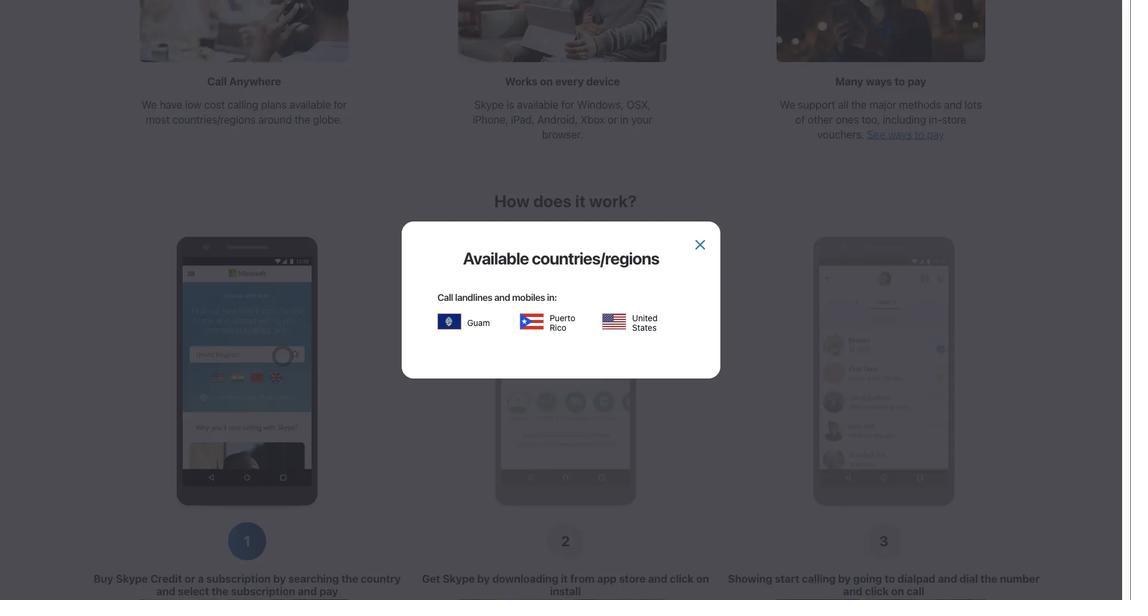 Task type: describe. For each thing, give the bounding box(es) containing it.
available countries/regions dialog
[[0, 0, 1132, 600]]

how does it work?
[[494, 191, 637, 211]]

puerto rico image
[[520, 310, 544, 334]]

close image
[[693, 237, 708, 252]]

around
[[259, 113, 292, 126]]

in
[[621, 113, 629, 126]]

pay for many ways to pay
[[908, 75, 927, 88]]

available countries/regions
[[463, 248, 660, 268]]

click inside get skype by downloading it from app store and click on install
[[670, 572, 694, 585]]

skype for get skype by downloading it from app store and click on install
[[443, 572, 475, 585]]

for inside skype is available for windows, osx, iphone, ipad, android, xbox or in your browser.
[[562, 98, 575, 111]]

searching
[[288, 572, 339, 585]]

is
[[507, 98, 515, 111]]

android,
[[538, 113, 578, 126]]

click inside the showing start calling by going to dialpad and dial the number and click on call
[[865, 585, 889, 598]]

anywhere
[[229, 75, 281, 88]]

many
[[836, 75, 864, 88]]

works
[[505, 75, 538, 88]]

cost
[[204, 98, 225, 111]]

see ways to pay link
[[867, 128, 945, 141]]

or inside buy skype credit or a subscription by searching the country and select the subscription and pay
[[185, 572, 195, 585]]

the right a
[[212, 585, 229, 598]]

dial
[[960, 572, 979, 585]]

in:
[[547, 292, 557, 303]]

the left country
[[342, 572, 358, 585]]

going
[[854, 572, 883, 585]]

store inside we support all the major methods and lots of other ones too, including in-store vouchers.
[[943, 113, 967, 126]]

to for see ways to pay
[[915, 128, 925, 141]]

rico
[[550, 323, 567, 333]]

major
[[870, 98, 897, 111]]

work?
[[589, 191, 637, 211]]

app
[[598, 572, 617, 585]]

calling inside the showing start calling by going to dialpad and dial the number and click on call
[[802, 572, 836, 585]]

ones
[[836, 113, 859, 126]]

we for we support all the major methods and lots of other ones too, including in-store vouchers.
[[780, 98, 796, 111]]

mobiles
[[512, 292, 545, 303]]

by inside get skype by downloading it from app store and click on install
[[478, 572, 490, 585]]

pay for see ways to pay
[[928, 128, 945, 141]]

countries/regions inside available countries/regions dialog
[[532, 248, 660, 268]]

showing start calling by going to dialpad and dial the number and click on call
[[728, 572, 1040, 598]]

to for many ways to pay
[[895, 75, 906, 88]]

skype is available for windows, osx, iphone, ipad, android, xbox or in your browser.
[[473, 98, 653, 141]]

other
[[808, 113, 834, 126]]

call landlines and mobiles in:
[[438, 292, 557, 303]]

on inside get skype by downloading it from app store and click on install
[[697, 572, 709, 585]]

call for call anywhere
[[207, 75, 227, 88]]

have
[[160, 98, 183, 111]]

lots
[[965, 98, 983, 111]]

1 horizontal spatial it
[[575, 191, 586, 211]]

does
[[534, 191, 572, 211]]

united
[[632, 313, 658, 323]]

skype inside skype is available for windows, osx, iphone, ipad, android, xbox or in your browser.
[[474, 98, 504, 111]]

ways for see
[[888, 128, 913, 141]]

showing
[[728, 572, 773, 585]]

on inside the showing start calling by going to dialpad and dial the number and click on call
[[892, 585, 905, 598]]

and inside get skype by downloading it from app store and click on install
[[649, 572, 668, 585]]

calling inside "we have low cost calling plans available for most countries/regions around the globe."
[[228, 98, 259, 111]]

iphone,
[[473, 113, 509, 126]]

windows,
[[577, 98, 624, 111]]

country
[[361, 572, 401, 585]]

ipad,
[[511, 113, 535, 126]]

your
[[632, 113, 653, 126]]

many ways to pay
[[836, 75, 927, 88]]



Task type: locate. For each thing, give the bounding box(es) containing it.
the left globe.
[[295, 113, 310, 126]]

ways
[[866, 75, 893, 88], [888, 128, 913, 141]]

1 vertical spatial countries/regions
[[532, 248, 660, 268]]

1 vertical spatial call
[[438, 292, 453, 303]]

1 horizontal spatial on
[[697, 572, 709, 585]]

and
[[945, 98, 962, 111], [495, 292, 510, 303], [649, 572, 668, 585], [938, 572, 958, 585], [156, 585, 176, 598], [298, 585, 317, 598], [844, 585, 863, 598]]

by inside the showing start calling by going to dialpad and dial the number and click on call
[[839, 572, 851, 585]]

0 horizontal spatial click
[[670, 572, 694, 585]]

2 by from the left
[[478, 572, 490, 585]]

on left the every at top
[[540, 75, 553, 88]]

1 horizontal spatial by
[[478, 572, 490, 585]]

0 horizontal spatial call
[[207, 75, 227, 88]]

2 vertical spatial pay
[[320, 585, 338, 598]]

0 horizontal spatial available
[[290, 98, 331, 111]]

skype up iphone, on the top of the page
[[474, 98, 504, 111]]

see
[[867, 128, 886, 141]]

we up most at the left of page
[[142, 98, 157, 111]]

the inside we support all the major methods and lots of other ones too, including in-store vouchers.
[[852, 98, 867, 111]]

2 vertical spatial to
[[885, 572, 896, 585]]

the
[[852, 98, 867, 111], [295, 113, 310, 126], [342, 572, 358, 585], [981, 572, 998, 585], [212, 585, 229, 598]]

2 horizontal spatial by
[[839, 572, 851, 585]]

we for we have low cost calling plans available for most countries/regions around the globe.
[[142, 98, 157, 111]]

1 vertical spatial ways
[[888, 128, 913, 141]]

countries/regions down cost
[[173, 113, 256, 126]]

start
[[775, 572, 800, 585]]

to right going
[[885, 572, 896, 585]]

device
[[587, 75, 620, 88]]

skype
[[474, 98, 504, 111], [116, 572, 148, 585], [443, 572, 475, 585]]

buy
[[94, 572, 113, 585]]

vouchers.
[[818, 128, 865, 141]]

by
[[273, 572, 286, 585], [478, 572, 490, 585], [839, 572, 851, 585]]

available inside "we have low cost calling plans available for most countries/regions around the globe."
[[290, 98, 331, 111]]

call up guam image
[[438, 292, 453, 303]]

plans
[[261, 98, 287, 111]]

countries/regions up the in:
[[532, 248, 660, 268]]

pay up methods
[[908, 75, 927, 88]]

by left searching
[[273, 572, 286, 585]]

call anywhere
[[207, 75, 281, 88]]

buy skype credit or a subscription by searching the country and select the subscription and pay
[[94, 572, 401, 598]]

or left in
[[608, 113, 618, 126]]

or left a
[[185, 572, 195, 585]]

skype inside buy skype credit or a subscription by searching the country and select the subscription and pay
[[116, 572, 148, 585]]

countries/regions inside "we have low cost calling plans available for most countries/regions around the globe."
[[173, 113, 256, 126]]

available
[[463, 248, 529, 268]]

a
[[198, 572, 204, 585]]

too,
[[862, 113, 881, 126]]

call up cost
[[207, 75, 227, 88]]

0 vertical spatial to
[[895, 75, 906, 88]]

get skype by downloading it from app store and click on install
[[422, 572, 709, 598]]

from
[[571, 572, 595, 585]]

skype right 'buy'
[[116, 572, 148, 585]]

0 horizontal spatial we
[[142, 98, 157, 111]]

to inside the showing start calling by going to dialpad and dial the number and click on call
[[885, 572, 896, 585]]

1 by from the left
[[273, 572, 286, 585]]

of
[[796, 113, 805, 126]]

methods
[[900, 98, 942, 111]]

0 horizontal spatial store
[[619, 572, 646, 585]]

on left call
[[892, 585, 905, 598]]

available up ipad,
[[517, 98, 559, 111]]

0 vertical spatial calling
[[228, 98, 259, 111]]

to
[[895, 75, 906, 88], [915, 128, 925, 141], [885, 572, 896, 585]]

we left the "support"
[[780, 98, 796, 111]]

store
[[943, 113, 967, 126], [619, 572, 646, 585]]

by inside buy skype credit or a subscription by searching the country and select the subscription and pay
[[273, 572, 286, 585]]

1 horizontal spatial calling
[[802, 572, 836, 585]]

0 vertical spatial store
[[943, 113, 967, 126]]

1 for from the left
[[334, 98, 347, 111]]

it left from
[[561, 572, 568, 585]]

countries/regions
[[173, 113, 256, 126], [532, 248, 660, 268]]

0 vertical spatial call
[[207, 75, 227, 88]]

0 horizontal spatial it
[[561, 572, 568, 585]]

store down lots
[[943, 113, 967, 126]]

browser.
[[542, 128, 583, 141]]

by left the 'downloading'
[[478, 572, 490, 585]]

get skype by downloading it from app store and click on install image
[[501, 257, 630, 486]]

0 vertical spatial countries/regions
[[173, 113, 256, 126]]

for up android,
[[562, 98, 575, 111]]

0 horizontal spatial by
[[273, 572, 286, 585]]

dialpad
[[898, 572, 936, 585]]

call inside available countries/regions dialog
[[438, 292, 453, 303]]

subscription
[[206, 572, 271, 585], [231, 585, 295, 598]]

3 by from the left
[[839, 572, 851, 585]]

1 horizontal spatial or
[[608, 113, 618, 126]]

or inside skype is available for windows, osx, iphone, ipad, android, xbox or in your browser.
[[608, 113, 618, 126]]

the right dial
[[981, 572, 998, 585]]

1 horizontal spatial we
[[780, 98, 796, 111]]

xbox
[[581, 113, 605, 126]]

available
[[290, 98, 331, 111], [517, 98, 559, 111]]

number
[[1000, 572, 1040, 585]]

guam image
[[438, 310, 462, 334]]

on left showing
[[697, 572, 709, 585]]

pay down in-
[[928, 128, 945, 141]]

1 horizontal spatial available
[[517, 98, 559, 111]]

1 horizontal spatial pay
[[908, 75, 927, 88]]

ways up major
[[866, 75, 893, 88]]

2 we from the left
[[780, 98, 796, 111]]

globe.
[[313, 113, 343, 126]]

credit
[[150, 572, 182, 585]]

0 vertical spatial it
[[575, 191, 586, 211]]

0 horizontal spatial on
[[540, 75, 553, 88]]

click
[[670, 572, 694, 585], [865, 585, 889, 598]]

we support all the major methods and lots of other ones too, including in-store vouchers.
[[780, 98, 983, 141]]

0 vertical spatial pay
[[908, 75, 927, 88]]

we inside "we have low cost calling plans available for most countries/regions around the globe."
[[142, 98, 157, 111]]

ways down the including
[[888, 128, 913, 141]]

1 we from the left
[[142, 98, 157, 111]]

0 vertical spatial ways
[[866, 75, 893, 88]]

the right all
[[852, 98, 867, 111]]

0 horizontal spatial countries/regions
[[173, 113, 256, 126]]

store inside get skype by downloading it from app store and click on install
[[619, 572, 646, 585]]

all
[[838, 98, 849, 111]]

2 available from the left
[[517, 98, 559, 111]]

pay left country
[[320, 585, 338, 598]]

states
[[632, 323, 657, 333]]

low
[[185, 98, 202, 111]]

skype inside get skype by downloading it from app store and click on install
[[443, 572, 475, 585]]

0 horizontal spatial pay
[[320, 585, 338, 598]]

0 vertical spatial or
[[608, 113, 618, 126]]

or
[[608, 113, 618, 126], [185, 572, 195, 585]]

to down the including
[[915, 128, 925, 141]]

1 vertical spatial pay
[[928, 128, 945, 141]]

in-
[[929, 113, 943, 126]]

install
[[550, 585, 581, 598]]

it
[[575, 191, 586, 211], [561, 572, 568, 585]]

including
[[883, 113, 927, 126]]

landlines
[[455, 292, 493, 303]]

and inside we support all the major methods and lots of other ones too, including in-store vouchers.
[[945, 98, 962, 111]]

1 horizontal spatial countries/regions
[[532, 248, 660, 268]]

skype right the get at the bottom of the page
[[443, 572, 475, 585]]

1 vertical spatial store
[[619, 572, 646, 585]]

puerto rico
[[550, 313, 576, 333]]

pay inside buy skype credit or a subscription by searching the country and select the subscription and pay
[[320, 585, 338, 598]]

1 available from the left
[[290, 98, 331, 111]]

calling
[[228, 98, 259, 111], [802, 572, 836, 585]]

every
[[556, 75, 584, 88]]

the inside "we have low cost calling plans available for most countries/regions around the globe."
[[295, 113, 310, 126]]

to up major
[[895, 75, 906, 88]]

most
[[146, 113, 170, 126]]

available inside skype is available for windows, osx, iphone, ipad, android, xbox or in your browser.
[[517, 98, 559, 111]]

works on every device
[[505, 75, 620, 88]]

1 horizontal spatial for
[[562, 98, 575, 111]]

2 horizontal spatial on
[[892, 585, 905, 598]]

downloading
[[493, 572, 559, 585]]

united states image
[[603, 310, 626, 334]]

and inside available countries/regions dialog
[[495, 292, 510, 303]]

pay
[[908, 75, 927, 88], [928, 128, 945, 141], [320, 585, 338, 598]]

we
[[142, 98, 157, 111], [780, 98, 796, 111]]

calling right start
[[802, 572, 836, 585]]

call
[[207, 75, 227, 88], [438, 292, 453, 303]]

1 vertical spatial it
[[561, 572, 568, 585]]

we inside we support all the major methods and lots of other ones too, including in-store vouchers.
[[780, 98, 796, 111]]

1 vertical spatial calling
[[802, 572, 836, 585]]

guam
[[468, 318, 490, 328]]

for
[[334, 98, 347, 111], [562, 98, 575, 111]]

get
[[422, 572, 440, 585]]

puerto
[[550, 313, 576, 323]]

select
[[178, 585, 209, 598]]

1 horizontal spatial call
[[438, 292, 453, 303]]

for inside "we have low cost calling plans available for most countries/regions around the globe."
[[334, 98, 347, 111]]

2 for from the left
[[562, 98, 575, 111]]

see ways to pay
[[867, 128, 945, 141]]

showing start calling by going to dialpad and dial the number and click on call image
[[820, 257, 949, 486]]

support
[[798, 98, 836, 111]]

calling down call anywhere
[[228, 98, 259, 111]]

store right app
[[619, 572, 646, 585]]

buy skype credit or a subscription by searching the country and select the subscription and pay image
[[183, 257, 312, 486]]

the inside the showing start calling by going to dialpad and dial the number and click on call
[[981, 572, 998, 585]]

how
[[494, 191, 530, 211]]

we have low cost calling plans available for most countries/regions around the globe.
[[142, 98, 347, 126]]

1 vertical spatial to
[[915, 128, 925, 141]]

1 vertical spatial or
[[185, 572, 195, 585]]

skype for buy skype credit or a subscription by searching the country and select the subscription and pay
[[116, 572, 148, 585]]

0 horizontal spatial calling
[[228, 98, 259, 111]]

0 horizontal spatial or
[[185, 572, 195, 585]]

2 horizontal spatial pay
[[928, 128, 945, 141]]

by left going
[[839, 572, 851, 585]]

it inside get skype by downloading it from app store and click on install
[[561, 572, 568, 585]]

ways for many
[[866, 75, 893, 88]]

call
[[907, 585, 925, 598]]

available up globe.
[[290, 98, 331, 111]]

1 horizontal spatial store
[[943, 113, 967, 126]]

call for call landlines and mobiles in:
[[438, 292, 453, 303]]

for up globe.
[[334, 98, 347, 111]]

on
[[540, 75, 553, 88], [697, 572, 709, 585], [892, 585, 905, 598]]

osx,
[[627, 98, 651, 111]]

0 horizontal spatial for
[[334, 98, 347, 111]]

it right the does
[[575, 191, 586, 211]]

united states
[[632, 313, 658, 333]]

1 horizontal spatial click
[[865, 585, 889, 598]]



Task type: vqa. For each thing, say whether or not it's contained in the screenshot.
'Purchase history' link
no



